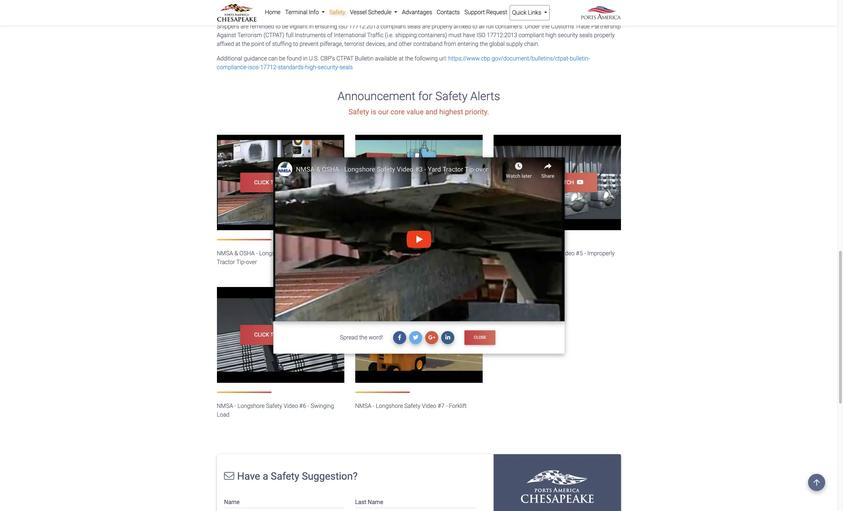 Task type: vqa. For each thing, say whether or not it's contained in the screenshot.
The Containers.
yes



Task type: locate. For each thing, give the bounding box(es) containing it.
in right found
[[303, 55, 308, 62]]

security up support request
[[477, 0, 497, 7]]

1 horizontal spatial customs
[[551, 23, 574, 30]]

alerts
[[471, 89, 500, 103]]

watch for nmsa - longshore safety video #6 - swinging load
[[279, 331, 298, 338]]

1 horizontal spatial &
[[373, 250, 377, 257]]

nmsa inside nmsa - longshore safety video #5 - improperly slung cargo
[[494, 250, 510, 257]]

customs inside shippers are reminded to be vigilant in ensuring iso 17712:2013 compliant seals are properly affixed to all full containers.  under the customs trade partnership against terrorism (ctpat) full instruments of international traffic (i.e. shipping containers) must have iso 17712:2013 compliant high security seals properly affixed at the point of stuffing to prevent pilferage, terrorist devices, and other contraband from entering the global supply chain.
[[551, 23, 574, 30]]

nmsa for nmsa - longshore safety video #7 - forklift
[[355, 402, 372, 409]]

1 vertical spatial be
[[279, 55, 286, 62]]

the down protection
[[290, 8, 298, 15]]

compliant up "(i.e."
[[381, 23, 406, 30]]

0 horizontal spatial name
[[224, 498, 240, 505]]

seals down trade
[[580, 32, 593, 39]]

video left the #3 at left
[[305, 250, 320, 257]]

2 osha from the left
[[378, 250, 393, 257]]

u.s.
[[217, 0, 227, 7], [309, 55, 319, 62]]

on
[[390, 8, 396, 15]]

2 vertical spatial compliant
[[519, 32, 544, 39]]

1 horizontal spatial compliant
[[438, 0, 463, 7]]

1 horizontal spatial affixed
[[454, 23, 471, 30]]

0 vertical spatial seal
[[499, 0, 509, 7]]

from inside shippers are reminded to be vigilant in ensuring iso 17712:2013 compliant seals are properly affixed to all full containers.  under the customs trade partnership against terrorism (ctpat) full instruments of international traffic (i.e. shipping containers) must have iso 17712:2013 compliant high security seals properly affixed at the point of stuffing to prevent pilferage, terrorist devices, and other contraband from entering the global supply chain.
[[444, 41, 456, 47]]

affixed
[[547, 0, 564, 7], [454, 23, 471, 30], [217, 41, 234, 47]]

2 vertical spatial seals
[[340, 64, 353, 71]]

0 vertical spatial full
[[579, 0, 587, 7]]

of right point
[[266, 41, 271, 47]]

full left the (stuffed)
[[579, 0, 587, 7]]

shippers up accurately
[[345, 0, 368, 7]]

video inside nmsa - longshore safety video #6 - swinging load
[[284, 402, 298, 409]]

compliant
[[438, 0, 463, 7], [381, 23, 406, 30], [519, 32, 544, 39]]

2 horizontal spatial properly
[[594, 32, 615, 39]]

1 vertical spatial of
[[266, 41, 271, 47]]

0 horizontal spatial &
[[235, 250, 238, 257]]

0 vertical spatial seals
[[408, 23, 421, 30]]

shipping inside u.s. customs and border protection recommends shippers ensure an iso 17712:2013 compliant high-security seal is (1) properly affixed to all full (stuffed) container shipments and (2) the seal number is accurately recorded on the shipping instructions prior to transporting the cargo to the terminal.
[[407, 8, 429, 15]]

2 vertical spatial properly
[[594, 32, 615, 39]]

0 vertical spatial u.s.
[[217, 0, 227, 7]]

swinging
[[311, 402, 334, 409]]

video left #6
[[284, 402, 298, 409]]

found
[[287, 55, 302, 62]]

2 horizontal spatial affixed
[[547, 0, 564, 7]]

0 vertical spatial 17712:2013
[[406, 0, 436, 7]]

under
[[525, 23, 540, 30]]

iso right "an" at the top
[[396, 0, 404, 7]]

can
[[269, 55, 278, 62]]

at down against
[[236, 41, 241, 47]]

0 horizontal spatial affixed
[[217, 41, 234, 47]]

safety down recommends
[[329, 9, 346, 16]]

1 vertical spatial all
[[479, 23, 485, 30]]

in
[[309, 23, 314, 30], [303, 55, 308, 62]]

safety right a
[[271, 470, 300, 482]]

youtube image for nmsa - longshore safety video #7 - forklift
[[436, 331, 445, 337]]

containers)
[[419, 32, 447, 39]]

click to watch for nmsa - longshore safety video #5 - improperly slung cargo
[[531, 179, 574, 186]]

0 horizontal spatial high-
[[305, 64, 318, 71]]

nmsa inside nmsa & osha - longshore safety video #3 - yard tractor tip-over
[[217, 250, 233, 257]]

is down recommends
[[332, 8, 337, 15]]

1 vertical spatial from
[[400, 259, 412, 266]]

(stuffed)
[[588, 0, 610, 7]]

2 vertical spatial full
[[286, 32, 294, 39]]

click to watch for nmsa - longshore safety video #6 - swinging load
[[254, 331, 298, 338]]

affixed up the have
[[454, 23, 471, 30]]

1 horizontal spatial seal
[[499, 0, 509, 7]]

2 vertical spatial is
[[371, 107, 377, 116]]

seal down protection
[[299, 8, 310, 15]]

0 horizontal spatial osha
[[240, 250, 255, 257]]

0 vertical spatial shipping
[[407, 8, 429, 15]]

nmsa & osha - longshore safety video #3 - yard tractor tip-over
[[217, 250, 344, 266]]

bulletin
[[355, 55, 374, 62]]

1 vertical spatial at
[[399, 55, 404, 62]]

devices,
[[366, 41, 387, 47]]

video inside nmsa & osha - longshore safety video #3 - yard tractor tip-over
[[305, 250, 320, 257]]

advantages
[[402, 9, 432, 16]]

are up terrorism
[[241, 23, 249, 30]]

& inside the nmsa & osha - longshore safety video #4 - container falling from ship
[[373, 250, 377, 257]]

0 horizontal spatial from
[[400, 259, 412, 266]]

and up shipments at the top left of the page
[[253, 0, 263, 7]]

affixed up the terminal.
[[547, 0, 564, 7]]

be inside shippers are reminded to be vigilant in ensuring iso 17712:2013 compliant seals are properly affixed to all full containers.  under the customs trade partnership against terrorism (ctpat) full instruments of international traffic (i.e. shipping containers) must have iso 17712:2013 compliant high security seals properly affixed at the point of stuffing to prevent pilferage, terrorist devices, and other contraband from entering the global supply chain.
[[282, 23, 288, 30]]

video left #4
[[444, 250, 458, 257]]

1 vertical spatial shippers
[[217, 23, 239, 30]]

1 horizontal spatial 17712:2013
[[406, 0, 436, 7]]

click to watch link for nmsa - longshore safety video #6 - swinging load
[[240, 325, 321, 345]]

click to watch link for nmsa - longshore safety video #7 - forklift
[[379, 325, 459, 345]]

0 horizontal spatial security
[[477, 0, 497, 7]]

safety inside nmsa - longshore safety video #5 - improperly slung cargo
[[543, 250, 559, 257]]

0 vertical spatial compliant
[[438, 0, 463, 7]]

are up containers)
[[422, 23, 430, 30]]

#3
[[321, 250, 328, 257]]

1 horizontal spatial from
[[444, 41, 456, 47]]

osha up falling
[[378, 250, 393, 257]]

instruments
[[295, 32, 326, 39]]

17712:2013 up advantages on the top of the page
[[406, 0, 436, 7]]

customs up the container
[[228, 0, 252, 7]]

1 vertical spatial 17712:2013
[[349, 23, 379, 30]]

request
[[487, 9, 508, 16]]

must
[[449, 32, 462, 39]]

name right last
[[368, 498, 383, 505]]

an
[[388, 0, 394, 7]]

reminded
[[250, 23, 274, 30]]

1 vertical spatial customs
[[551, 23, 574, 30]]

(1)
[[516, 0, 523, 7]]

0 vertical spatial iso
[[396, 0, 404, 7]]

watch
[[279, 179, 298, 186], [417, 179, 436, 186], [556, 179, 574, 186], [279, 331, 298, 338], [417, 331, 436, 338]]

seagirt terminal image
[[521, 470, 594, 503]]

affixed down against
[[217, 41, 234, 47]]

all inside u.s. customs and border protection recommends shippers ensure an iso 17712:2013 compliant high-security seal is (1) properly affixed to all full (stuffed) container shipments and (2) the seal number is accurately recorded on the shipping instructions prior to transporting the cargo to the terminal.
[[572, 0, 577, 7]]

compliant up the contacts
[[438, 0, 463, 7]]

1 horizontal spatial all
[[572, 0, 577, 7]]

ensure
[[369, 0, 386, 7]]

nmsa inside the nmsa & osha - longshore safety video #4 - container falling from ship
[[355, 250, 372, 257]]

u.s. left cbp's
[[309, 55, 319, 62]]

0 horizontal spatial customs
[[228, 0, 252, 7]]

longshore inside nmsa - longshore safety video #5 - improperly slung cargo
[[515, 250, 542, 257]]

0 vertical spatial all
[[572, 0, 577, 7]]

1 vertical spatial properly
[[432, 23, 453, 30]]

1 vertical spatial seal
[[299, 8, 310, 15]]

1 horizontal spatial iso
[[396, 0, 404, 7]]

0 horizontal spatial seals
[[340, 64, 353, 71]]

be left vigilant
[[282, 23, 288, 30]]

1 vertical spatial is
[[332, 8, 337, 15]]

& inside nmsa & osha - longshore safety video #3 - yard tractor tip-over
[[235, 250, 238, 257]]

shipping inside shippers are reminded to be vigilant in ensuring iso 17712:2013 compliant seals are properly affixed to all full containers.  under the customs trade partnership against terrorism (ctpat) full instruments of international traffic (i.e. shipping containers) must have iso 17712:2013 compliant high security seals properly affixed at the point of stuffing to prevent pilferage, terrorist devices, and other contraband from entering the global supply chain.
[[395, 32, 417, 39]]

the left the terminal.
[[546, 8, 554, 15]]

customs up high
[[551, 23, 574, 30]]

from
[[444, 41, 456, 47], [400, 259, 412, 266]]

17712:2013 inside u.s. customs and border protection recommends shippers ensure an iso 17712:2013 compliant high-security seal is (1) properly affixed to all full (stuffed) container shipments and (2) the seal number is accurately recorded on the shipping instructions prior to transporting the cargo to the terminal.
[[406, 0, 436, 7]]

longshore inside nmsa - longshore safety video #6 - swinging load
[[238, 402, 265, 409]]

the down other
[[405, 55, 413, 62]]

high-
[[464, 0, 477, 7], [305, 64, 318, 71]]

guidance
[[244, 55, 267, 62]]

properly up cargo
[[524, 0, 545, 7]]

safety left #6
[[266, 402, 282, 409]]

1 vertical spatial in
[[303, 55, 308, 62]]

0 horizontal spatial of
[[266, 41, 271, 47]]

nmsa for nmsa & osha - longshore safety video #4 - container falling from ship
[[355, 250, 372, 257]]

2 & from the left
[[373, 250, 377, 257]]

& for falling
[[373, 250, 377, 257]]

watch for nmsa - longshore safety video #7 - forklift
[[417, 331, 436, 338]]

1 horizontal spatial u.s.
[[309, 55, 319, 62]]

home
[[265, 9, 281, 16]]

security inside shippers are reminded to be vigilant in ensuring iso 17712:2013 compliant seals are properly affixed to all full containers.  under the customs trade partnership against terrorism (ctpat) full instruments of international traffic (i.e. shipping containers) must have iso 17712:2013 compliant high security seals properly affixed at the point of stuffing to prevent pilferage, terrorist devices, and other contraband from entering the global supply chain.
[[558, 32, 578, 39]]

2 name from the left
[[368, 498, 383, 505]]

shipping up other
[[395, 32, 417, 39]]

iso right the have
[[477, 32, 486, 39]]

tractor
[[217, 259, 235, 266]]

is left our
[[371, 107, 377, 116]]

u.s. up the container
[[217, 0, 227, 7]]

word!
[[369, 334, 383, 341]]

0 horizontal spatial are
[[241, 23, 249, 30]]

high- down additional guidance can be found in u.s. cbp's ctpat bulletin available at the following url:
[[305, 64, 318, 71]]

1 vertical spatial security
[[558, 32, 578, 39]]

1 horizontal spatial high-
[[464, 0, 477, 7]]

0 horizontal spatial all
[[479, 23, 485, 30]]

watch for nmsa - longshore safety video #5 - improperly slung cargo
[[556, 179, 574, 186]]

properly
[[524, 0, 545, 7], [432, 23, 453, 30], [594, 32, 615, 39]]

0 horizontal spatial compliant
[[381, 23, 406, 30]]

safety
[[329, 9, 346, 16], [436, 89, 468, 103], [349, 107, 369, 116], [288, 250, 304, 257], [426, 250, 442, 257], [543, 250, 559, 257], [266, 402, 282, 409], [405, 402, 421, 409], [271, 470, 300, 482]]

video image
[[217, 135, 344, 230], [355, 135, 483, 230], [494, 135, 621, 230], [217, 287, 344, 383], [355, 287, 483, 383]]

nmsa - longshore safety video #6 - swinging load
[[217, 402, 334, 418]]

0 vertical spatial be
[[282, 23, 288, 30]]

0 horizontal spatial shippers
[[217, 23, 239, 30]]

1 horizontal spatial full
[[486, 23, 494, 30]]

1 & from the left
[[235, 250, 238, 257]]

shipping up shippers are reminded to be vigilant in ensuring iso 17712:2013 compliant seals are properly affixed to all full containers.  under the customs trade partnership against terrorism (ctpat) full instruments of international traffic (i.e. shipping containers) must have iso 17712:2013 compliant high security seals properly affixed at the point of stuffing to prevent pilferage, terrorist devices, and other contraband from entering the global supply chain.
[[407, 8, 429, 15]]

& up container
[[373, 250, 377, 257]]

2 horizontal spatial full
[[579, 0, 587, 7]]

1 vertical spatial iso
[[339, 23, 348, 30]]

customs
[[228, 0, 252, 7], [551, 23, 574, 30]]

(ctpat)
[[264, 32, 285, 39]]

1 horizontal spatial of
[[327, 32, 333, 39]]

announcement
[[338, 89, 416, 103]]

1 horizontal spatial at
[[399, 55, 404, 62]]

full
[[579, 0, 587, 7], [486, 23, 494, 30], [286, 32, 294, 39]]

ctpat
[[337, 55, 354, 62]]

prevent
[[300, 41, 319, 47]]

name down have
[[224, 498, 240, 505]]

longshore inside the nmsa & osha - longshore safety video #4 - container falling from ship
[[398, 250, 425, 257]]

osha for tractor
[[240, 250, 255, 257]]

support request
[[465, 9, 508, 16]]

video inside nmsa - longshore safety video #5 - improperly slung cargo
[[561, 250, 575, 257]]

2 horizontal spatial 17712:2013
[[487, 32, 518, 39]]

of
[[327, 32, 333, 39], [266, 41, 271, 47]]

all down support request link
[[479, 23, 485, 30]]

shipping
[[407, 8, 429, 15], [395, 32, 417, 39]]

support
[[465, 9, 485, 16]]

0 vertical spatial shippers
[[345, 0, 368, 7]]

accurately
[[338, 8, 364, 15]]

0 horizontal spatial is
[[332, 8, 337, 15]]

properly up containers)
[[432, 23, 453, 30]]

seals inside the https://www.cbp.gov/document/bulletins/ctpat-bulletin- compliance-isos-17712-standards-high-security-seals
[[340, 64, 353, 71]]

0 horizontal spatial 17712:2013
[[349, 23, 379, 30]]

is
[[510, 0, 515, 7], [332, 8, 337, 15], [371, 107, 377, 116]]

seals
[[408, 23, 421, 30], [580, 32, 593, 39], [340, 64, 353, 71]]

shipments
[[242, 8, 269, 15]]

in up instruments
[[309, 23, 314, 30]]

video left #7
[[422, 402, 437, 409]]

1 horizontal spatial are
[[422, 23, 430, 30]]

safety left the #3 at left
[[288, 250, 304, 257]]

safety left #5
[[543, 250, 559, 257]]

0 horizontal spatial seal
[[299, 8, 310, 15]]

0 vertical spatial at
[[236, 41, 241, 47]]

click for nmsa - longshore safety video #5 - improperly slung cargo
[[531, 179, 546, 186]]

2 horizontal spatial iso
[[477, 32, 486, 39]]

from down must
[[444, 41, 456, 47]]

nmsa - longshore safety video #7 - forklift
[[355, 402, 467, 409]]

2 vertical spatial 17712:2013
[[487, 32, 518, 39]]

0 vertical spatial customs
[[228, 0, 252, 7]]

contacts link
[[435, 5, 462, 20]]

1 vertical spatial high-
[[305, 64, 318, 71]]

the left the global
[[480, 41, 488, 47]]

youtube image for nmsa & osha - longshore safety video #4 - container falling from ship
[[436, 179, 445, 185]]

full down support request link
[[486, 23, 494, 30]]

affixed inside u.s. customs and border protection recommends shippers ensure an iso 17712:2013 compliant high-security seal is (1) properly affixed to all full (stuffed) container shipments and (2) the seal number is accurately recorded on the shipping instructions prior to transporting the cargo to the terminal.
[[547, 0, 564, 7]]

from inside the nmsa & osha - longshore safety video #4 - container falling from ship
[[400, 259, 412, 266]]

osha up 'over'
[[240, 250, 255, 257]]

are
[[241, 23, 249, 30], [422, 23, 430, 30]]

properly down partnership
[[594, 32, 615, 39]]

seals down "ctpat" in the left of the page
[[340, 64, 353, 71]]

recommends
[[310, 0, 344, 7]]

improperly
[[588, 250, 615, 257]]

17712:2013 up traffic
[[349, 23, 379, 30]]

falling
[[381, 259, 398, 266]]

number
[[311, 8, 331, 15]]

1 horizontal spatial osha
[[378, 250, 393, 257]]

1 osha from the left
[[240, 250, 255, 257]]

trade
[[576, 23, 590, 30]]

1 horizontal spatial seals
[[408, 23, 421, 30]]

1 horizontal spatial name
[[368, 498, 383, 505]]

video left #5
[[561, 250, 575, 257]]

standards-
[[278, 64, 305, 71]]

osha inside the nmsa & osha - longshore safety video #4 - container falling from ship
[[378, 250, 393, 257]]

0 vertical spatial properly
[[524, 0, 545, 7]]

from left the ship
[[400, 259, 412, 266]]

0 vertical spatial is
[[510, 0, 515, 7]]

1 horizontal spatial in
[[309, 23, 314, 30]]

is left (1)
[[510, 0, 515, 7]]

17712:2013 up the global
[[487, 32, 518, 39]]

safety left #4
[[426, 250, 442, 257]]

0 vertical spatial in
[[309, 23, 314, 30]]

osha inside nmsa & osha - longshore safety video #3 - yard tractor tip-over
[[240, 250, 255, 257]]

safety down announcement
[[349, 107, 369, 116]]

load
[[217, 411, 230, 418]]

0 vertical spatial security
[[477, 0, 497, 7]]

seal up transporting
[[499, 0, 509, 7]]

all up the terminal.
[[572, 0, 577, 7]]

seals down advantages link
[[408, 23, 421, 30]]

2 horizontal spatial is
[[510, 0, 515, 7]]

safety inside nmsa & osha - longshore safety video #3 - yard tractor tip-over
[[288, 250, 304, 257]]

nmsa inside nmsa - longshore safety video #6 - swinging load
[[217, 402, 233, 409]]

1 horizontal spatial shippers
[[345, 0, 368, 7]]

iso
[[396, 0, 404, 7], [339, 23, 348, 30], [477, 32, 486, 39]]

all
[[572, 0, 577, 7], [479, 23, 485, 30]]

longshore inside nmsa & osha - longshore safety video #3 - yard tractor tip-over
[[259, 250, 286, 257]]

1 vertical spatial full
[[486, 23, 494, 30]]

at right available
[[399, 55, 404, 62]]

1 horizontal spatial security
[[558, 32, 578, 39]]

shippers up against
[[217, 23, 239, 30]]

support request link
[[462, 5, 510, 20]]

video image for nmsa - longshore safety video #6 - swinging load
[[217, 287, 344, 383]]

Last Name text field
[[355, 494, 476, 508]]

last
[[355, 498, 367, 505]]

the
[[290, 8, 298, 15], [398, 8, 406, 15], [514, 8, 522, 15], [546, 8, 554, 15], [542, 23, 550, 30], [242, 41, 250, 47], [480, 41, 488, 47], [405, 55, 413, 62], [359, 334, 368, 341]]

and down "(i.e."
[[388, 41, 398, 47]]

high- up prior
[[464, 0, 477, 7]]

security right high
[[558, 32, 578, 39]]

video for nmsa - longshore safety video #5 - improperly slung cargo
[[561, 250, 575, 257]]

security-
[[318, 64, 340, 71]]

youtube image
[[298, 179, 307, 185], [436, 179, 445, 185], [436, 331, 445, 337]]

0 vertical spatial from
[[444, 41, 456, 47]]

cargo
[[523, 8, 538, 15]]

0 horizontal spatial u.s.
[[217, 0, 227, 7]]

seal
[[499, 0, 509, 7], [299, 8, 310, 15]]

iso up the "international"
[[339, 23, 348, 30]]

0 horizontal spatial iso
[[339, 23, 348, 30]]

0 horizontal spatial at
[[236, 41, 241, 47]]

0 horizontal spatial full
[[286, 32, 294, 39]]

& up tip-
[[235, 250, 238, 257]]

yard
[[333, 250, 344, 257]]

video inside the nmsa & osha - longshore safety video #4 - container falling from ship
[[444, 250, 458, 257]]

be
[[282, 23, 288, 30], [279, 55, 286, 62]]

&
[[235, 250, 238, 257], [373, 250, 377, 257]]

full up stuffing
[[286, 32, 294, 39]]

youtube image
[[574, 179, 584, 185]]

0 vertical spatial affixed
[[547, 0, 564, 7]]

& for tractor
[[235, 250, 238, 257]]

1 horizontal spatial properly
[[524, 0, 545, 7]]

compliant up chain.
[[519, 32, 544, 39]]

be right can
[[279, 55, 286, 62]]

nmsa
[[217, 250, 233, 257], [355, 250, 372, 257], [494, 250, 510, 257], [217, 402, 233, 409], [355, 402, 372, 409]]

of up pilferage,
[[327, 32, 333, 39]]

video
[[305, 250, 320, 257], [444, 250, 458, 257], [561, 250, 575, 257], [284, 402, 298, 409], [422, 402, 437, 409]]

nmsa for nmsa - longshore safety video #5 - improperly slung cargo
[[494, 250, 510, 257]]



Task type: describe. For each thing, give the bounding box(es) containing it.
last name
[[355, 498, 383, 505]]

video image for nmsa - longshore safety video #5 - improperly slung cargo
[[494, 135, 621, 230]]

nmsa for nmsa & osha - longshore safety video #3 - yard tractor tip-over
[[217, 250, 233, 257]]

terrorist
[[345, 41, 365, 47]]

https://www.cbp.gov/document/bulletins/ctpat-bulletin- compliance-isos-17712-standards-high-security-seals
[[217, 55, 590, 71]]

go to top image
[[809, 474, 826, 491]]

video image for nmsa - longshore safety video #7 - forklift
[[355, 287, 483, 383]]

chain.
[[525, 41, 540, 47]]

(i.e.
[[385, 32, 394, 39]]

watch for nmsa & osha - longshore safety video #4 - container falling from ship
[[417, 179, 436, 186]]

traffic
[[367, 32, 384, 39]]

at inside shippers are reminded to be vigilant in ensuring iso 17712:2013 compliant seals are properly affixed to all full containers.  under the customs trade partnership against terrorism (ctpat) full instruments of international traffic (i.e. shipping containers) must have iso 17712:2013 compliant high security seals properly affixed at the point of stuffing to prevent pilferage, terrorist devices, and other contraband from entering the global supply chain.
[[236, 41, 241, 47]]

containers.
[[495, 23, 524, 30]]

prior
[[462, 8, 473, 15]]

cargo
[[510, 259, 525, 266]]

video for nmsa - longshore safety video #6 - swinging load
[[284, 402, 298, 409]]

contraband
[[414, 41, 443, 47]]

terrorism
[[238, 32, 262, 39]]

instructions
[[430, 8, 460, 15]]

over
[[246, 259, 257, 266]]

the up high
[[542, 23, 550, 30]]

1 name from the left
[[224, 498, 240, 505]]

announcement for safety alerts
[[338, 89, 500, 103]]

additional guidance can be found in u.s. cbp's ctpat bulletin available at the following url:
[[217, 55, 449, 62]]

click to watch link for nmsa & osha - longshore safety video #4 - container falling from ship
[[379, 172, 459, 192]]

url:
[[439, 55, 447, 62]]

and right value
[[426, 107, 438, 116]]

safety inside nmsa - longshore safety video #6 - swinging load
[[266, 402, 282, 409]]

have
[[463, 32, 475, 39]]

https://www.cbp.gov/document/bulletins/ctpat-bulletin- compliance-isos-17712-standards-high-security-seals link
[[217, 55, 590, 71]]

and down border
[[271, 8, 280, 15]]

compliance-
[[217, 64, 248, 71]]

nmsa - longshore safety video #5 - improperly slung cargo
[[494, 250, 615, 266]]

in inside shippers are reminded to be vigilant in ensuring iso 17712:2013 compliant seals are properly affixed to all full containers.  under the customs trade partnership against terrorism (ctpat) full instruments of international traffic (i.e. shipping containers) must have iso 17712:2013 compliant high security seals properly affixed at the point of stuffing to prevent pilferage, terrorist devices, and other contraband from entering the global supply chain.
[[309, 23, 314, 30]]

click for nmsa - longshore safety video #7 - forklift
[[393, 331, 408, 338]]

forklift
[[449, 402, 467, 409]]

longshore for nmsa - longshore safety video #7 - forklift
[[376, 402, 403, 409]]

17712-
[[260, 64, 278, 71]]

click for nmsa & osha - longshore safety video #4 - container falling from ship
[[393, 179, 408, 186]]

the down (1)
[[514, 8, 522, 15]]

0 vertical spatial of
[[327, 32, 333, 39]]

click to watch for nmsa - longshore safety video #7 - forklift
[[393, 331, 436, 338]]

shippers are reminded to be vigilant in ensuring iso 17712:2013 compliant seals are properly affixed to all full containers.  under the customs trade partnership against terrorism (ctpat) full instruments of international traffic (i.e. shipping containers) must have iso 17712:2013 compliant high security seals properly affixed at the point of stuffing to prevent pilferage, terrorist devices, and other contraband from entering the global supply chain.
[[217, 23, 621, 47]]

point
[[251, 41, 264, 47]]

0 horizontal spatial in
[[303, 55, 308, 62]]

nmsa & osha - longshore safety video #4 - container falling from ship
[[355, 250, 470, 266]]

against
[[217, 32, 236, 39]]

high
[[546, 32, 557, 39]]

for
[[418, 89, 433, 103]]

osha for falling
[[378, 250, 393, 257]]

bulletin-
[[570, 55, 590, 62]]

safety up highest
[[436, 89, 468, 103]]

customs inside u.s. customs and border protection recommends shippers ensure an iso 17712:2013 compliant high-security seal is (1) properly affixed to all full (stuffed) container shipments and (2) the seal number is accurately recorded on the shipping instructions prior to transporting the cargo to the terminal.
[[228, 0, 252, 7]]

and inside shippers are reminded to be vigilant in ensuring iso 17712:2013 compliant seals are properly affixed to all full containers.  under the customs trade partnership against terrorism (ctpat) full instruments of international traffic (i.e. shipping containers) must have iso 17712:2013 compliant high security seals properly affixed at the point of stuffing to prevent pilferage, terrorist devices, and other contraband from entering the global supply chain.
[[388, 41, 398, 47]]

highest
[[440, 107, 463, 116]]

2 horizontal spatial compliant
[[519, 32, 544, 39]]

safety left #7
[[405, 402, 421, 409]]

click to watch link for nmsa - longshore safety video #5 - improperly slung cargo
[[517, 172, 598, 192]]

nmsa for nmsa - longshore safety video #6 - swinging load
[[217, 402, 233, 409]]

1 vertical spatial u.s.
[[309, 55, 319, 62]]

ensuring
[[315, 23, 337, 30]]

2 are from the left
[[422, 23, 430, 30]]

shippers inside u.s. customs and border protection recommends shippers ensure an iso 17712:2013 compliant high-security seal is (1) properly affixed to all full (stuffed) container shipments and (2) the seal number is accurately recorded on the shipping instructions prior to transporting the cargo to the terminal.
[[345, 0, 368, 7]]

0 horizontal spatial properly
[[432, 23, 453, 30]]

available
[[375, 55, 398, 62]]

full inside u.s. customs and border protection recommends shippers ensure an iso 17712:2013 compliant high-security seal is (1) properly affixed to all full (stuffed) container shipments and (2) the seal number is accurately recorded on the shipping instructions prior to transporting the cargo to the terminal.
[[579, 0, 587, 7]]

shippers inside shippers are reminded to be vigilant in ensuring iso 17712:2013 compliant seals are properly affixed to all full containers.  under the customs trade partnership against terrorism (ctpat) full instruments of international traffic (i.e. shipping containers) must have iso 17712:2013 compliant high security seals properly affixed at the point of stuffing to prevent pilferage, terrorist devices, and other contraband from entering the global supply chain.
[[217, 23, 239, 30]]

safety link
[[327, 5, 348, 20]]

high- inside the https://www.cbp.gov/document/bulletins/ctpat-bulletin- compliance-isos-17712-standards-high-security-seals
[[305, 64, 318, 71]]

2 horizontal spatial seals
[[580, 32, 593, 39]]

iso inside u.s. customs and border protection recommends shippers ensure an iso 17712:2013 compliant high-security seal is (1) properly affixed to all full (stuffed) container shipments and (2) the seal number is accurately recorded on the shipping instructions prior to transporting the cargo to the terminal.
[[396, 0, 404, 7]]

1 vertical spatial affixed
[[454, 23, 471, 30]]

the down terrorism
[[242, 41, 250, 47]]

video image for nmsa & osha - longshore safety video #4 - container falling from ship
[[355, 135, 483, 230]]

#6
[[300, 402, 306, 409]]

pilferage,
[[320, 41, 343, 47]]

1 are from the left
[[241, 23, 249, 30]]

have a safety suggestion?
[[237, 470, 358, 482]]

u.s. inside u.s. customs and border protection recommends shippers ensure an iso 17712:2013 compliant high-security seal is (1) properly affixed to all full (stuffed) container shipments and (2) the seal number is accurately recorded on the shipping instructions prior to transporting the cargo to the terminal.
[[217, 0, 227, 7]]

value
[[407, 107, 424, 116]]

suggestion?
[[302, 470, 358, 482]]

isos-
[[248, 64, 260, 71]]

2 vertical spatial iso
[[477, 32, 486, 39]]

tip-
[[236, 259, 246, 266]]

transporting
[[481, 8, 513, 15]]

security inside u.s. customs and border protection recommends shippers ensure an iso 17712:2013 compliant high-security seal is (1) properly affixed to all full (stuffed) container shipments and (2) the seal number is accurately recorded on the shipping instructions prior to transporting the cargo to the terminal.
[[477, 0, 497, 7]]

ship
[[413, 259, 424, 266]]

2 vertical spatial affixed
[[217, 41, 234, 47]]

click for nmsa - longshore safety video #6 - swinging load
[[254, 331, 269, 338]]

#5
[[576, 250, 583, 257]]

spread
[[340, 334, 358, 341]]

longshore for nmsa - longshore safety video #6 - swinging load
[[238, 402, 265, 409]]

international
[[334, 32, 366, 39]]

high- inside u.s. customs and border protection recommends shippers ensure an iso 17712:2013 compliant high-security seal is (1) properly affixed to all full (stuffed) container shipments and (2) the seal number is accurately recorded on the shipping instructions prior to transporting the cargo to the terminal.
[[464, 0, 477, 7]]

container
[[355, 259, 380, 266]]

Name text field
[[224, 494, 344, 508]]

1 vertical spatial compliant
[[381, 23, 406, 30]]

https://www.cbp.gov/document/bulletins/ctpat-
[[449, 55, 570, 62]]

properly inside u.s. customs and border protection recommends shippers ensure an iso 17712:2013 compliant high-security seal is (1) properly affixed to all full (stuffed) container shipments and (2) the seal number is accurately recorded on the shipping instructions prior to transporting the cargo to the terminal.
[[524, 0, 545, 7]]

border
[[264, 0, 281, 7]]

recorded
[[366, 8, 388, 15]]

following
[[415, 55, 438, 62]]

video for nmsa - longshore safety video #7 - forklift
[[422, 402, 437, 409]]

partnership
[[592, 23, 621, 30]]

home link
[[263, 5, 283, 20]]

container
[[217, 8, 241, 15]]

entering
[[458, 41, 479, 47]]

the left word!
[[359, 334, 368, 341]]

close button
[[465, 331, 496, 345]]

slung
[[494, 259, 508, 266]]

priority.
[[465, 107, 489, 116]]

core
[[391, 107, 405, 116]]

protection
[[282, 0, 309, 7]]

longshore for nmsa - longshore safety video #5 - improperly slung cargo
[[515, 250, 542, 257]]

our
[[378, 107, 389, 116]]

other
[[399, 41, 412, 47]]

the right on at the left of the page
[[398, 8, 406, 15]]

contacts
[[437, 9, 460, 16]]

compliant inside u.s. customs and border protection recommends shippers ensure an iso 17712:2013 compliant high-security seal is (1) properly affixed to all full (stuffed) container shipments and (2) the seal number is accurately recorded on the shipping instructions prior to transporting the cargo to the terminal.
[[438, 0, 463, 7]]

u.s. customs and border protection recommends shippers ensure an iso 17712:2013 compliant high-security seal is (1) properly affixed to all full (stuffed) container shipments and (2) the seal number is accurately recorded on the shipping instructions prior to transporting the cargo to the terminal.
[[217, 0, 610, 15]]

click to watch for nmsa & osha - longshore safety video #4 - container falling from ship
[[393, 179, 436, 186]]

safety inside the nmsa & osha - longshore safety video #4 - container falling from ship
[[426, 250, 442, 257]]

supply
[[506, 41, 523, 47]]

have
[[237, 470, 260, 482]]

spread the word!
[[340, 334, 383, 341]]

all inside shippers are reminded to be vigilant in ensuring iso 17712:2013 compliant seals are properly affixed to all full containers.  under the customs trade partnership against terrorism (ctpat) full instruments of international traffic (i.e. shipping containers) must have iso 17712:2013 compliant high security seals properly affixed at the point of stuffing to prevent pilferage, terrorist devices, and other contraband from entering the global supply chain.
[[479, 23, 485, 30]]

1 horizontal spatial is
[[371, 107, 377, 116]]

cbp's
[[321, 55, 335, 62]]

global
[[490, 41, 505, 47]]

#7
[[438, 402, 445, 409]]



